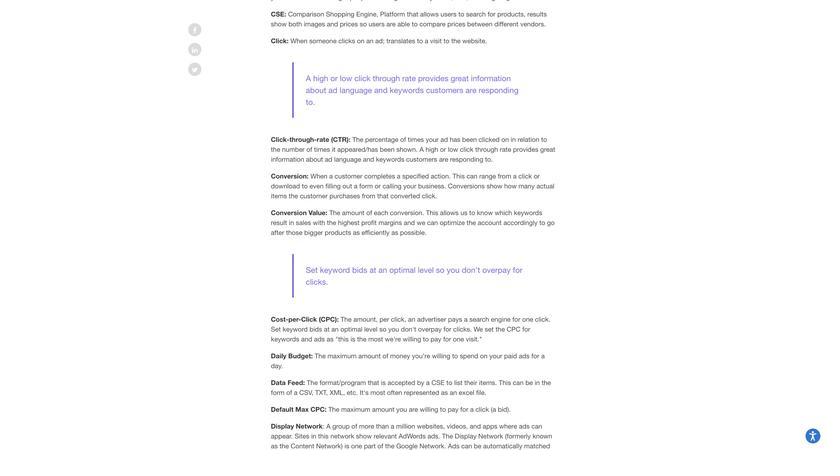 Task type: describe. For each thing, give the bounding box(es) containing it.
overpay inside the set keyword bids at an optimal level so you don't overpay for clicks.
[[483, 266, 511, 275]]

is inside "the format/program that is accepted by a cse to list their items. this can be in the form of a csv, txt, xml, etc. it's most often represented as an excel file."
[[381, 379, 386, 387]]

at inside the amount, per click, an advertiser pays a search engine for one click. set keyword bids at an optimal level so you don't overpay for clicks. we set the cpc for keywords and ads as "this is the most we're willing to pay for one visit."
[[324, 326, 330, 334]]

a inside click: when someone clicks on an ad; translates to a visit to the website.
[[425, 37, 429, 45]]

completes
[[365, 173, 395, 180]]

daily budget:
[[271, 352, 313, 360]]

can inside the amount of each conversion. this allows us to know which keywords result in sales with the highest profit margins and we can optimize the account accordingly to go after those bigger products as efficiently as possible.
[[428, 219, 438, 227]]

click. inside the amount, per click, an advertiser pays a search engine for one click. set keyword bids at an optimal level so you don't overpay for clicks. we set the cpc for keywords and ads as "this is the most we're willing to pay for one visit."
[[536, 316, 551, 324]]

has
[[450, 136, 461, 143]]

network inside : a group of more than a million websites, videos, and apps where ads can appear. sites in this network show relevant adwords ads. the display network (formerly known as the content network) is one part of the google network. ads can be automatically match
[[479, 433, 504, 441]]

be inside "the format/program that is accepted by a cse to list their items. this can be in the form of a csv, txt, xml, etc. it's most often represented as an excel file."
[[526, 379, 533, 387]]

highest
[[338, 219, 360, 227]]

your inside the maximum amount of money you're willing to spend on your paid ads for a day.
[[490, 353, 503, 360]]

network
[[331, 433, 355, 441]]

set inside the set keyword bids at an optimal level so you don't overpay for clicks.
[[306, 266, 318, 275]]

are inside "a high or low click through rate provides great information about ad language and keywords customers are responding to."
[[466, 86, 477, 95]]

optimize
[[440, 219, 465, 227]]

to right us
[[470, 209, 476, 217]]

to inside the maximum amount of money you're willing to spend on your paid ads for a day.
[[453, 353, 459, 360]]

a inside the amount, per click, an advertiser pays a search engine for one click. set keyword bids at an optimal level so you don't overpay for clicks. we set the cpc for keywords and ads as "this is the most we're willing to pay for one visit."
[[464, 316, 468, 324]]

show inside : a group of more than a million websites, videos, and apps where ads can appear. sites in this network show relevant adwords ads. the display network (formerly known as the content network) is one part of the google network. ads can be automatically match
[[356, 433, 372, 441]]

2 prices from the left
[[448, 20, 466, 28]]

able
[[398, 20, 410, 28]]

daily
[[271, 352, 287, 360]]

responding inside the percentage of times your ad has been clicked on in relation to the number of times it appeared/has been shown. a high or low click through rate provides great information about ad language and keywords customers are responding to.
[[451, 156, 484, 163]]

most inside "the format/program that is accepted by a cse to list their items. this can be in the form of a csv, txt, xml, etc. it's most often represented as an excel file."
[[371, 389, 386, 397]]

in inside "the format/program that is accepted by a cse to list their items. this can be in the form of a csv, txt, xml, etc. it's most often represented as an excel file."
[[535, 379, 540, 387]]

data feed:
[[271, 379, 305, 387]]

customers inside the percentage of times your ad has been clicked on in relation to the number of times it appeared/has been shown. a high or low click through rate provides great information about ad language and keywords customers are responding to.
[[407, 156, 438, 163]]

keyword inside the amount, per click, an advertiser pays a search engine for one click. set keyword bids at an optimal level so you don't overpay for clicks. we set the cpc for keywords and ads as "this is the most we're willing to pay for one visit."
[[283, 326, 308, 334]]

an inside "the format/program that is accepted by a cse to list their items. this can be in the form of a csv, txt, xml, etc. it's most often represented as an excel file."
[[450, 389, 457, 397]]

clicked
[[479, 136, 500, 143]]

0 vertical spatial network
[[296, 423, 323, 431]]

compare
[[420, 20, 446, 28]]

a high or low click through rate provides great information about ad language and keywords customers are responding to.
[[306, 74, 519, 107]]

format/program
[[320, 379, 366, 387]]

a up calling
[[397, 173, 401, 180]]

to inside the percentage of times your ad has been clicked on in relation to the number of times it appeared/has been shown. a high or low click through rate provides great information about ad language and keywords customers are responding to.
[[542, 136, 548, 143]]

allows inside the comparison shopping engine, platform that allows users to search for products, results show both images and prices so users are able to compare prices between different vendors.
[[421, 10, 439, 18]]

you inside the amount, per click, an advertiser pays a search engine for one click. set keyword bids at an optimal level so you don't overpay for clicks. we set the cpc for keywords and ads as "this is the most we're willing to pay for one visit."
[[389, 326, 399, 334]]

a inside the maximum amount of money you're willing to spend on your paid ads for a day.
[[542, 353, 545, 360]]

us
[[461, 209, 468, 217]]

click
[[301, 316, 317, 324]]

feed:
[[288, 379, 305, 387]]

websites,
[[417, 423, 445, 431]]

provides inside "a high or low click through rate provides great information about ad language and keywords customers are responding to."
[[419, 74, 449, 83]]

1 vertical spatial customer
[[300, 192, 328, 200]]

search for cse:
[[467, 10, 486, 18]]

appear.
[[271, 433, 293, 441]]

number
[[282, 146, 305, 153]]

it's
[[360, 389, 369, 397]]

as down highest
[[353, 229, 360, 237]]

budget:
[[289, 352, 313, 360]]

clicks
[[339, 37, 356, 45]]

ads
[[448, 443, 460, 451]]

website.
[[463, 37, 488, 45]]

someone
[[310, 37, 337, 45]]

search for cost-per-click (cpc):
[[470, 316, 490, 324]]

content
[[291, 443, 315, 451]]

don't inside the set keyword bids at an optimal level so you don't overpay for clicks.
[[462, 266, 481, 275]]

your inside the percentage of times your ad has been clicked on in relation to the number of times it appeared/has been shown. a high or low click through rate provides great information about ad language and keywords customers are responding to.
[[426, 136, 439, 143]]

1 vertical spatial one
[[453, 336, 464, 343]]

purchases
[[330, 192, 360, 200]]

many
[[519, 182, 535, 190]]

both
[[289, 20, 302, 28]]

of down click-through-rate (ctr):
[[307, 146, 313, 153]]

: a group of more than a million websites, videos, and apps where ads can appear. sites in this network show relevant adwords ads. the display network (formerly known as the content network) is one part of the google network. ads can be automatically match
[[271, 423, 556, 451]]

responding inside "a high or low click through rate provides great information about ad language and keywords customers are responding to."
[[479, 86, 519, 95]]

a inside "a high or low click through rate provides great information about ad language and keywords customers are responding to."
[[306, 74, 311, 83]]

items.
[[480, 379, 497, 387]]

this inside the amount of each conversion. this allows us to know which keywords result in sales with the highest profit margins and we can optimize the account accordingly to go after those bigger products as efficiently as possible.
[[426, 209, 439, 217]]

the for cost-per-click (cpc):
[[341, 316, 352, 324]]

csv,
[[300, 389, 314, 397]]

click-
[[271, 136, 290, 143]]

apps
[[483, 423, 498, 431]]

a down feed:
[[294, 389, 298, 397]]

where
[[500, 423, 518, 431]]

which
[[495, 209, 513, 217]]

high inside "a high or low click through rate provides great information about ad language and keywords customers are responding to."
[[313, 74, 329, 83]]

a right out
[[354, 182, 358, 190]]

the amount, per click, an advertiser pays a search engine for one click. set keyword bids at an optimal level so you don't overpay for clicks. we set the cpc for keywords and ads as "this is the most we're willing to pay for one visit."
[[271, 316, 551, 343]]

it
[[332, 146, 336, 153]]

"this
[[336, 336, 349, 343]]

don't inside the amount, per click, an advertiser pays a search engine for one click. set keyword bids at an optimal level so you don't overpay for clicks. we set the cpc for keywords and ads as "this is the most we're willing to pay for one visit."
[[401, 326, 417, 334]]

actual
[[537, 182, 555, 190]]

to inside when a customer completes a specified action. this can range from a click or download to even filling out a form or calling your business. conversions show how many actual items the customer purchases from that converted click.
[[302, 182, 308, 190]]

margins
[[379, 219, 402, 227]]

in inside the percentage of times your ad has been clicked on in relation to the number of times it appeared/has been shown. a high or low click through rate provides great information about ad language and keywords customers are responding to.
[[511, 136, 516, 143]]

to left visit
[[417, 37, 423, 45]]

that inside when a customer completes a specified action. this can range from a click or download to even filling out a form or calling your business. conversions show how many actual items the customer purchases from that converted click.
[[378, 192, 389, 200]]

money
[[391, 353, 411, 360]]

of left more
[[352, 423, 358, 431]]

most inside the amount, per click, an advertiser pays a search engine for one click. set keyword bids at an optimal level so you don't overpay for clicks. we set the cpc for keywords and ads as "this is the most we're willing to pay for one visit."
[[369, 336, 383, 343]]

1 prices from the left
[[340, 20, 358, 28]]

2 horizontal spatial one
[[523, 316, 534, 324]]

specified
[[403, 173, 429, 180]]

txt,
[[315, 389, 328, 397]]

cse
[[432, 379, 445, 387]]

represented
[[404, 389, 440, 397]]

about inside the percentage of times your ad has been clicked on in relation to the number of times it appeared/has been shown. a high or low click through rate provides great information about ad language and keywords customers are responding to.
[[306, 156, 323, 163]]

amount inside the maximum amount of money you're willing to spend on your paid ads for a day.
[[359, 353, 381, 360]]

bigger
[[305, 229, 323, 237]]

the inside the default max cpc: the maximum amount you are willing to pay for a click (a bid).
[[329, 406, 340, 414]]

for inside the default max cpc: the maximum amount you are willing to pay for a click (a bid).
[[461, 406, 469, 414]]

as inside the amount, per click, an advertiser pays a search engine for one click. set keyword bids at an optimal level so you don't overpay for clicks. we set the cpc for keywords and ads as "this is the most we're willing to pay for one visit."
[[327, 336, 334, 343]]

1 vertical spatial from
[[362, 192, 376, 200]]

their
[[465, 379, 478, 387]]

2 vertical spatial ad
[[325, 156, 333, 163]]

cpc:
[[311, 406, 327, 414]]

to up 'website.'
[[459, 10, 465, 18]]

a up how
[[514, 173, 517, 180]]

level inside the amount, per click, an advertiser pays a search engine for one click. set keyword bids at an optimal level so you don't overpay for clicks. we set the cpc for keywords and ads as "this is the most we're willing to pay for one visit."
[[365, 326, 378, 334]]

shown.
[[397, 146, 418, 153]]

set keyword bids at an optimal level so you don't overpay for clicks.
[[306, 266, 523, 287]]

and inside the percentage of times your ad has been clicked on in relation to the number of times it appeared/has been shown. a high or low click through rate provides great information about ad language and keywords customers are responding to.
[[363, 156, 375, 163]]

network)
[[316, 443, 343, 451]]

out
[[343, 182, 352, 190]]

percentage
[[366, 136, 399, 143]]

as down margins
[[392, 229, 399, 237]]

amount inside the default max cpc: the maximum amount you are willing to pay for a click (a bid).
[[372, 406, 395, 414]]

you're
[[412, 353, 431, 360]]

we
[[474, 326, 483, 334]]

the amount of each conversion. this allows us to know which keywords result in sales with the highest profit margins and we can optimize the account accordingly to go after those bigger products as efficiently as possible.
[[271, 209, 555, 237]]

etc.
[[347, 389, 358, 397]]

different
[[495, 20, 519, 28]]

to left go
[[540, 219, 546, 227]]

of inside "the format/program that is accepted by a cse to list their items. this can be in the form of a csv, txt, xml, etc. it's most often represented as an excel file."
[[287, 389, 292, 397]]

platform
[[381, 10, 406, 18]]

in inside : a group of more than a million websites, videos, and apps where ads can appear. sites in this network show relevant adwords ads. the display network (formerly known as the content network) is one part of the google network. ads can be automatically match
[[311, 433, 317, 441]]

click-through-rate (ctr):
[[271, 136, 351, 143]]

the format/program that is accepted by a cse to list their items. this can be in the form of a csv, txt, xml, etc. it's most often represented as an excel file.
[[271, 379, 552, 397]]

0 horizontal spatial times
[[314, 146, 330, 153]]

ad;
[[376, 37, 385, 45]]

network.
[[420, 443, 447, 451]]

known
[[533, 433, 553, 441]]

1 horizontal spatial users
[[441, 10, 457, 18]]

click,
[[391, 316, 407, 324]]

engine
[[491, 316, 511, 324]]

the inside "the format/program that is accepted by a cse to list their items. this can be in the form of a csv, txt, xml, etc. it's most often represented as an excel file."
[[542, 379, 552, 387]]

click inside the default max cpc: the maximum amount you are willing to pay for a click (a bid).
[[476, 406, 489, 414]]

visit."
[[466, 336, 483, 343]]

each
[[374, 209, 389, 217]]

(ctr):
[[331, 136, 351, 143]]

an inside the set keyword bids at an optimal level so you don't overpay for clicks.
[[379, 266, 388, 275]]

value:
[[309, 209, 328, 217]]

accordingly
[[504, 219, 538, 227]]

through-
[[290, 136, 317, 143]]

images
[[304, 20, 325, 28]]

range
[[480, 173, 496, 180]]

the inside the percentage of times your ad has been clicked on in relation to the number of times it appeared/has been shown. a high or low click through rate provides great information about ad language and keywords customers are responding to.
[[271, 146, 280, 153]]

of inside the maximum amount of money you're willing to spend on your paid ads for a day.
[[383, 353, 389, 360]]

so inside the set keyword bids at an optimal level so you don't overpay for clicks.
[[436, 266, 445, 275]]

or inside "a high or low click through rate provides great information about ad language and keywords customers are responding to."
[[331, 74, 338, 83]]

bid).
[[498, 406, 511, 414]]

and inside "a high or low click through rate provides great information about ad language and keywords customers are responding to."
[[375, 86, 388, 95]]

can right ads
[[462, 443, 473, 451]]

a right by
[[427, 379, 430, 387]]

ads inside the amount, per click, an advertiser pays a search engine for one click. set keyword bids at an optimal level so you don't overpay for clicks. we set the cpc for keywords and ads as "this is the most we're willing to pay for one visit."
[[314, 336, 325, 343]]

to right able
[[412, 20, 418, 28]]

pay inside the amount, per click, an advertiser pays a search engine for one click. set keyword bids at an optimal level so you don't overpay for clicks. we set the cpc for keywords and ads as "this is the most we're willing to pay for one visit."
[[431, 336, 442, 343]]

clicks. inside the set keyword bids at an optimal level so you don't overpay for clicks.
[[306, 278, 328, 287]]

1 horizontal spatial times
[[408, 136, 424, 143]]

open accessibe: accessibility options, statement and help image
[[810, 432, 818, 442]]

maximum inside the default max cpc: the maximum amount you are willing to pay for a click (a bid).
[[342, 406, 371, 414]]

0 vertical spatial display
[[271, 423, 294, 431]]

accepted
[[388, 379, 416, 387]]

twitter image
[[192, 67, 198, 73]]

optimal inside the set keyword bids at an optimal level so you don't overpay for clicks.
[[390, 266, 416, 275]]

when a customer completes a specified action. this can range from a click or download to even filling out a form or calling your business. conversions show how many actual items the customer purchases from that converted click.
[[271, 173, 555, 200]]

this inside when a customer completes a specified action. this can range from a click or download to even filling out a form or calling your business. conversions show how many actual items the customer purchases from that converted click.
[[453, 173, 465, 180]]

conversion:
[[271, 172, 309, 180]]

0 horizontal spatial users
[[369, 20, 385, 28]]

the for conversion value:
[[330, 209, 341, 217]]

appeared/has
[[338, 146, 378, 153]]

the for data feed:
[[307, 379, 318, 387]]

allows inside the amount of each conversion. this allows us to know which keywords result in sales with the highest profit margins and we can optimize the account accordingly to go after those bigger products as efficiently as possible.
[[441, 209, 459, 217]]

the percentage of times your ad has been clicked on in relation to the number of times it appeared/has been shown. a high or low click through rate provides great information about ad language and keywords customers are responding to.
[[271, 136, 556, 163]]

great inside the percentage of times your ad has been clicked on in relation to the number of times it appeared/has been shown. a high or low click through rate provides great information about ad language and keywords customers are responding to.
[[541, 146, 556, 153]]

to inside "the format/program that is accepted by a cse to list their items. this can be in the form of a csv, txt, xml, etc. it's most often represented as an excel file."
[[447, 379, 453, 387]]

to inside the amount, per click, an advertiser pays a search engine for one click. set keyword bids at an optimal level so you don't overpay for clicks. we set the cpc for keywords and ads as "this is the most we're willing to pay for one visit."
[[423, 336, 429, 343]]

a up filling
[[330, 173, 333, 180]]

a inside the default max cpc: the maximum amount you are willing to pay for a click (a bid).
[[471, 406, 474, 414]]

keywords inside the percentage of times your ad has been clicked on in relation to the number of times it appeared/has been shown. a high or low click through rate provides great information about ad language and keywords customers are responding to.
[[376, 156, 405, 163]]

0 vertical spatial been
[[463, 136, 477, 143]]

0 vertical spatial customer
[[335, 173, 363, 180]]

pays
[[449, 316, 463, 324]]

through inside "a high or low click through rate provides great information about ad language and keywords customers are responding to."
[[373, 74, 400, 83]]



Task type: vqa. For each thing, say whether or not it's contained in the screenshot.
the topmost offer
no



Task type: locate. For each thing, give the bounding box(es) containing it.
ads down the '(cpc):'
[[314, 336, 325, 343]]

group
[[333, 423, 350, 431]]

don't
[[462, 266, 481, 275], [401, 326, 417, 334]]

as inside : a group of more than a million websites, videos, and apps where ads can appear. sites in this network show relevant adwords ads. the display network (formerly known as the content network) is one part of the google network. ads can be automatically match
[[271, 443, 278, 451]]

one inside : a group of more than a million websites, videos, and apps where ads can appear. sites in this network show relevant adwords ads. the display network (formerly known as the content network) is one part of the google network. ads can be automatically match
[[351, 443, 363, 451]]

1 vertical spatial maximum
[[342, 406, 371, 414]]

0 vertical spatial is
[[351, 336, 356, 343]]

comparison shopping engine, platform that allows users to search for products, results show both images and prices so users are able to compare prices between different vendors.
[[271, 10, 547, 28]]

level inside the set keyword bids at an optimal level so you don't overpay for clicks.
[[418, 266, 434, 275]]

can up conversions
[[467, 173, 478, 180]]

one right engine at right
[[523, 316, 534, 324]]

per-
[[289, 316, 301, 324]]

0 horizontal spatial clicks.
[[306, 278, 328, 287]]

the inside the percentage of times your ad has been clicked on in relation to the number of times it appeared/has been shown. a high or low click through rate provides great information about ad language and keywords customers are responding to.
[[353, 136, 364, 143]]

for inside the comparison shopping engine, platform that allows users to search for products, results show both images and prices so users are able to compare prices between different vendors.
[[488, 10, 496, 18]]

to left list
[[447, 379, 453, 387]]

as down cse
[[441, 389, 448, 397]]

this right the items.
[[499, 379, 512, 387]]

customers
[[426, 86, 464, 95], [407, 156, 438, 163]]

keywords inside "a high or low click through rate provides great information about ad language and keywords customers are responding to."
[[390, 86, 424, 95]]

this right conversion.
[[426, 209, 439, 217]]

form inside "the format/program that is accepted by a cse to list their items. this can be in the form of a csv, txt, xml, etc. it's most often represented as an excel file."
[[271, 389, 285, 397]]

1 horizontal spatial form
[[360, 182, 373, 190]]

is
[[351, 336, 356, 343], [381, 379, 386, 387], [345, 443, 350, 451]]

about
[[306, 86, 327, 95], [306, 156, 323, 163]]

download
[[271, 182, 300, 190]]

ad
[[329, 86, 338, 95], [441, 136, 448, 143], [325, 156, 333, 163]]

0 horizontal spatial a
[[306, 74, 311, 83]]

search up the between
[[467, 10, 486, 18]]

set
[[485, 326, 494, 334]]

1 horizontal spatial show
[[356, 433, 372, 441]]

filling
[[326, 182, 341, 190]]

0 horizontal spatial been
[[380, 146, 395, 153]]

click.
[[422, 192, 438, 200], [536, 316, 551, 324]]

0 vertical spatial your
[[426, 136, 439, 143]]

conversion.
[[390, 209, 425, 217]]

search inside the comparison shopping engine, platform that allows users to search for products, results show both images and prices so users are able to compare prices between different vendors.
[[467, 10, 486, 18]]

that inside the comparison shopping engine, platform that allows users to search for products, results show both images and prices so users are able to compare prices between different vendors.
[[407, 10, 419, 18]]

when inside click: when someone clicks on an ad; translates to a visit to the website.
[[291, 37, 308, 45]]

can right we
[[428, 219, 438, 227]]

are inside the percentage of times your ad has been clicked on in relation to the number of times it appeared/has been shown. a high or low click through rate provides great information about ad language and keywords customers are responding to.
[[440, 156, 449, 163]]

amount up "than"
[[372, 406, 395, 414]]

can down paid
[[513, 379, 524, 387]]

rate
[[403, 74, 416, 83], [317, 136, 330, 143], [500, 146, 512, 153]]

bids inside the set keyword bids at an optimal level so you don't overpay for clicks.
[[353, 266, 368, 275]]

on right clicks
[[357, 37, 365, 45]]

display down videos,
[[455, 433, 477, 441]]

optimal inside the amount, per click, an advertiser pays a search engine for one click. set keyword bids at an optimal level so you don't overpay for clicks. we set the cpc for keywords and ads as "this is the most we're willing to pay for one visit."
[[341, 326, 363, 334]]

ads inside : a group of more than a million websites, videos, and apps where ads can appear. sites in this network show relevant adwords ads. the display network (formerly known as the content network) is one part of the google network. ads can be automatically match
[[519, 423, 530, 431]]

1 vertical spatial at
[[324, 326, 330, 334]]

amount inside the amount of each conversion. this allows us to know which keywords result in sales with the highest profit margins and we can optimize the account accordingly to go after those bigger products as efficiently as possible.
[[342, 209, 365, 217]]

0 horizontal spatial optimal
[[341, 326, 363, 334]]

1 vertical spatial set
[[271, 326, 281, 334]]

been right has
[[463, 136, 477, 143]]

show inside when a customer completes a specified action. this can range from a click or download to even filling out a form or calling your business. conversions show how many actual items the customer purchases from that converted click.
[[487, 182, 503, 190]]

videos,
[[447, 423, 468, 431]]

show
[[271, 20, 287, 28], [487, 182, 503, 190], [356, 433, 372, 441]]

1 horizontal spatial this
[[453, 173, 465, 180]]

on right spend
[[481, 353, 488, 360]]

click inside "a high or low click through rate provides great information about ad language and keywords customers are responding to."
[[355, 74, 371, 83]]

great inside "a high or low click through rate provides great information about ad language and keywords customers are responding to."
[[451, 74, 469, 83]]

the up appeared/has
[[353, 136, 364, 143]]

of left money
[[383, 353, 389, 360]]

this up conversions
[[453, 173, 465, 180]]

1 horizontal spatial level
[[418, 266, 434, 275]]

0 vertical spatial maximum
[[328, 353, 357, 360]]

cpc
[[507, 326, 521, 334]]

0 vertical spatial that
[[407, 10, 419, 18]]

1 horizontal spatial click.
[[536, 316, 551, 324]]

be inside : a group of more than a million websites, videos, and apps where ads can appear. sites in this network show relevant adwords ads. the display network (formerly known as the content network) is one part of the google network. ads can be automatically match
[[474, 443, 482, 451]]

we
[[417, 219, 426, 227]]

on for click-through-rate (ctr):
[[502, 136, 509, 143]]

0 vertical spatial optimal
[[390, 266, 416, 275]]

customer down even
[[300, 192, 328, 200]]

2 vertical spatial that
[[368, 379, 380, 387]]

0 vertical spatial to.
[[306, 98, 315, 107]]

a right paid
[[542, 353, 545, 360]]

show down more
[[356, 433, 372, 441]]

at inside the set keyword bids at an optimal level so you don't overpay for clicks.
[[370, 266, 377, 275]]

can
[[467, 173, 478, 180], [428, 219, 438, 227], [513, 379, 524, 387], [532, 423, 543, 431], [462, 443, 473, 451]]

possible.
[[400, 229, 427, 237]]

the inside the maximum amount of money you're willing to spend on your paid ads for a day.
[[315, 353, 326, 360]]

0 vertical spatial ad
[[329, 86, 338, 95]]

2 vertical spatial show
[[356, 433, 372, 441]]

0 vertical spatial click.
[[422, 192, 438, 200]]

of inside the amount of each conversion. this allows us to know which keywords result in sales with the highest profit margins and we can optimize the account accordingly to go after those bigger products as efficiently as possible.
[[367, 209, 372, 217]]

to left spend
[[453, 353, 459, 360]]

one left visit."
[[453, 336, 464, 343]]

0 vertical spatial don't
[[462, 266, 481, 275]]

clicks. inside the amount, per click, an advertiser pays a search engine for one click. set keyword bids at an optimal level so you don't overpay for clicks. we set the cpc for keywords and ads as "this is the most we're willing to pay for one visit."
[[454, 326, 472, 334]]

1 horizontal spatial provides
[[514, 146, 539, 153]]

0 horizontal spatial on
[[357, 37, 365, 45]]

1 vertical spatial high
[[426, 146, 439, 153]]

the for click-through-rate (ctr):
[[353, 136, 364, 143]]

been down percentage
[[380, 146, 395, 153]]

maximum down "this
[[328, 353, 357, 360]]

the inside the amount, per click, an advertiser pays a search engine for one click. set keyword bids at an optimal level so you don't overpay for clicks. we set the cpc for keywords and ads as "this is the most we're willing to pay for one visit."
[[341, 316, 352, 324]]

account
[[478, 219, 502, 227]]

most right it's
[[371, 389, 386, 397]]

1 about from the top
[[306, 86, 327, 95]]

display network
[[271, 423, 323, 431]]

engine,
[[357, 10, 379, 18]]

to. inside the percentage of times your ad has been clicked on in relation to the number of times it appeared/has been shown. a high or low click through rate provides great information about ad language and keywords customers are responding to.
[[486, 156, 493, 163]]

more
[[359, 423, 374, 431]]

rate inside "a high or low click through rate provides great information about ad language and keywords customers are responding to."
[[403, 74, 416, 83]]

are inside the comparison shopping engine, platform that allows users to search for products, results show both images and prices so users are able to compare prices between different vendors.
[[387, 20, 396, 28]]

1 vertical spatial language
[[334, 156, 362, 163]]

1 horizontal spatial when
[[311, 173, 328, 180]]

the for daily budget:
[[315, 353, 326, 360]]

list
[[455, 379, 463, 387]]

ads up "(formerly"
[[519, 423, 530, 431]]

shopping
[[326, 10, 355, 18]]

click inside when a customer completes a specified action. this can range from a click or download to even filling out a form or calling your business. conversions show how many actual items the customer purchases from that converted click.
[[519, 173, 532, 180]]

0 vertical spatial provides
[[419, 74, 449, 83]]

prices
[[340, 20, 358, 28], [448, 20, 466, 28]]

times up shown.
[[408, 136, 424, 143]]

0 horizontal spatial keyword
[[283, 326, 308, 334]]

million
[[397, 423, 416, 431]]

after
[[271, 229, 285, 237]]

one left part
[[351, 443, 363, 451]]

the up ads
[[442, 433, 453, 441]]

for inside the set keyword bids at an optimal level so you don't overpay for clicks.
[[513, 266, 523, 275]]

so inside the amount, per click, an advertiser pays a search engine for one click. set keyword bids at an optimal level so you don't overpay for clicks. we set the cpc for keywords and ads as "this is the most we're willing to pay for one visit."
[[380, 326, 387, 334]]

search inside the amount, per click, an advertiser pays a search engine for one click. set keyword bids at an optimal level so you don't overpay for clicks. we set the cpc for keywords and ads as "this is the most we're willing to pay for one visit."
[[470, 316, 490, 324]]

ads.
[[428, 433, 441, 441]]

users up compare
[[441, 10, 457, 18]]

and inside the comparison shopping engine, platform that allows users to search for products, results show both images and prices so users are able to compare prices between different vendors.
[[327, 20, 338, 28]]

the
[[452, 37, 461, 45], [271, 146, 280, 153], [289, 192, 298, 200], [327, 219, 337, 227], [467, 219, 476, 227], [496, 326, 505, 334], [357, 336, 367, 343], [542, 379, 552, 387], [280, 443, 289, 451], [386, 443, 395, 451]]

0 vertical spatial language
[[340, 86, 372, 95]]

from up each
[[362, 192, 376, 200]]

0 vertical spatial bids
[[353, 266, 368, 275]]

1 vertical spatial most
[[371, 389, 386, 397]]

0 horizontal spatial one
[[351, 443, 363, 451]]

high
[[313, 74, 329, 83], [426, 146, 439, 153]]

when down both in the top of the page
[[291, 37, 308, 45]]

ads inside the maximum amount of money you're willing to spend on your paid ads for a day.
[[519, 353, 530, 360]]

1 horizontal spatial don't
[[462, 266, 481, 275]]

0 horizontal spatial click.
[[422, 192, 438, 200]]

1 horizontal spatial allows
[[441, 209, 459, 217]]

for
[[488, 10, 496, 18], [513, 266, 523, 275], [513, 316, 521, 324], [444, 326, 452, 334], [523, 326, 531, 334], [444, 336, 452, 343], [532, 353, 540, 360], [461, 406, 469, 414]]

prices left the between
[[448, 20, 466, 28]]

keywords inside the amount, per click, an advertiser pays a search engine for one click. set keyword bids at an optimal level so you don't overpay for clicks. we set the cpc for keywords and ads as "this is the most we're willing to pay for one visit."
[[271, 336, 300, 343]]

click. inside when a customer completes a specified action. this can range from a click or download to even filling out a form or calling your business. conversions show how many actual items the customer purchases from that converted click.
[[422, 192, 438, 200]]

0 horizontal spatial provides
[[419, 74, 449, 83]]

information inside the percentage of times your ad has been clicked on in relation to the number of times it appeared/has been shown. a high or low click through rate provides great information about ad language and keywords customers are responding to.
[[271, 156, 304, 163]]

low inside the percentage of times your ad has been clicked on in relation to the number of times it appeared/has been shown. a high or low click through rate provides great information about ad language and keywords customers are responding to.
[[448, 146, 459, 153]]

that up able
[[407, 10, 419, 18]]

0 vertical spatial overpay
[[483, 266, 511, 275]]

show inside the comparison shopping engine, platform that allows users to search for products, results show both images and prices so users are able to compare prices between different vendors.
[[271, 20, 287, 28]]

a right "than"
[[391, 423, 395, 431]]

vendors.
[[521, 20, 546, 28]]

the inside the amount of each conversion. this allows us to know which keywords result in sales with the highest profit margins and we can optimize the account accordingly to go after those bigger products as efficiently as possible.
[[330, 209, 341, 217]]

be
[[526, 379, 533, 387], [474, 443, 482, 451]]

at
[[370, 266, 377, 275], [324, 326, 330, 334]]

0 horizontal spatial network
[[296, 423, 323, 431]]

is right "this
[[351, 336, 356, 343]]

1 horizontal spatial your
[[426, 136, 439, 143]]

information inside "a high or low click through rate provides great information about ad language and keywords customers are responding to."
[[471, 74, 511, 83]]

one
[[523, 316, 534, 324], [453, 336, 464, 343], [351, 443, 363, 451]]

2 vertical spatial ads
[[519, 423, 530, 431]]

willing right we're
[[403, 336, 422, 343]]

overpay
[[483, 266, 511, 275], [418, 326, 442, 334]]

xml,
[[330, 389, 345, 397]]

are inside the default max cpc: the maximum amount you are willing to pay for a click (a bid).
[[409, 406, 418, 414]]

1 vertical spatial about
[[306, 156, 323, 163]]

form down the completes
[[360, 182, 373, 190]]

click
[[355, 74, 371, 83], [460, 146, 474, 153], [519, 173, 532, 180], [476, 406, 489, 414]]

(formerly
[[505, 433, 531, 441]]

0 horizontal spatial rate
[[317, 136, 330, 143]]

calling
[[383, 182, 402, 190]]

of right part
[[378, 443, 384, 451]]

0 vertical spatial clicks.
[[306, 278, 328, 287]]

to.
[[306, 98, 315, 107], [486, 156, 493, 163]]

show down range
[[487, 182, 503, 190]]

1 vertical spatial been
[[380, 146, 395, 153]]

comparison
[[288, 10, 324, 18]]

0 vertical spatial show
[[271, 20, 287, 28]]

1 vertical spatial rate
[[317, 136, 330, 143]]

form down "data" at the left bottom
[[271, 389, 285, 397]]

1 vertical spatial clicks.
[[454, 326, 472, 334]]

and
[[327, 20, 338, 28], [375, 86, 388, 95], [363, 156, 375, 163], [404, 219, 415, 227], [301, 336, 313, 343], [470, 423, 481, 431]]

2 horizontal spatial show
[[487, 182, 503, 190]]

0 vertical spatial on
[[357, 37, 365, 45]]

low
[[340, 74, 353, 83], [448, 146, 459, 153]]

by
[[417, 379, 425, 387]]

maximum inside the maximum amount of money you're willing to spend on your paid ads for a day.
[[328, 353, 357, 360]]

1 vertical spatial through
[[476, 146, 499, 153]]

willing inside the amount, per click, an advertiser pays a search engine for one click. set keyword bids at an optimal level so you don't overpay for clicks. we set the cpc for keywords and ads as "this is the most we're willing to pay for one visit."
[[403, 336, 422, 343]]

your left paid
[[490, 353, 503, 360]]

your left has
[[426, 136, 439, 143]]

2 about from the top
[[306, 156, 323, 163]]

users down engine,
[[369, 20, 385, 28]]

as
[[353, 229, 360, 237], [392, 229, 399, 237], [327, 336, 334, 343], [441, 389, 448, 397], [271, 443, 278, 451]]

a right pays
[[464, 316, 468, 324]]

to right relation
[[542, 136, 548, 143]]

pay
[[431, 336, 442, 343], [448, 406, 459, 414]]

0 horizontal spatial information
[[271, 156, 304, 163]]

customer up out
[[335, 173, 363, 180]]

0 vertical spatial one
[[523, 316, 534, 324]]

0 horizontal spatial to.
[[306, 98, 315, 107]]

the
[[353, 136, 364, 143], [330, 209, 341, 217], [341, 316, 352, 324], [315, 353, 326, 360], [307, 379, 318, 387], [329, 406, 340, 414], [442, 433, 453, 441]]

facebook image
[[193, 27, 197, 34]]

amount left money
[[359, 353, 381, 360]]

cse:
[[271, 10, 286, 18]]

0 vertical spatial set
[[306, 266, 318, 275]]

about inside "a high or low click through rate provides great information about ad language and keywords customers are responding to."
[[306, 86, 327, 95]]

through
[[373, 74, 400, 83], [476, 146, 499, 153]]

1 vertical spatial users
[[369, 20, 385, 28]]

amount up highest
[[342, 209, 365, 217]]

1 horizontal spatial from
[[498, 173, 512, 180]]

display inside : a group of more than a million websites, videos, and apps where ads can appear. sites in this network show relevant adwords ads. the display network (formerly known as the content network) is one part of the google network. ads can be automatically match
[[455, 433, 477, 441]]

your inside when a customer completes a specified action. this can range from a click or download to even filling out a form or calling your business. conversions show how many actual items the customer purchases from that converted click.
[[404, 182, 417, 190]]

2 vertical spatial willing
[[420, 406, 439, 414]]

0 horizontal spatial overpay
[[418, 326, 442, 334]]

1 horizontal spatial customer
[[335, 173, 363, 180]]

a inside the percentage of times your ad has been clicked on in relation to the number of times it appeared/has been shown. a high or low click through rate provides great information about ad language and keywords customers are responding to.
[[420, 146, 424, 153]]

1 vertical spatial customers
[[407, 156, 438, 163]]

1 vertical spatial don't
[[401, 326, 417, 334]]

1 vertical spatial so
[[436, 266, 445, 275]]

to right visit
[[444, 37, 450, 45]]

from
[[498, 173, 512, 180], [362, 192, 376, 200]]

linkedin image
[[192, 47, 198, 54]]

1 horizontal spatial high
[[426, 146, 439, 153]]

willing right you're
[[432, 353, 451, 360]]

a inside : a group of more than a million websites, videos, and apps where ads can appear. sites in this network show relevant adwords ads. the display network (formerly known as the content network) is one part of the google network. ads can be automatically match
[[391, 423, 395, 431]]

1 vertical spatial times
[[314, 146, 330, 153]]

0 horizontal spatial set
[[271, 326, 281, 334]]

you inside the default max cpc: the maximum amount you are willing to pay for a click (a bid).
[[397, 406, 407, 414]]

adwords
[[399, 433, 426, 441]]

to
[[459, 10, 465, 18], [412, 20, 418, 28], [417, 37, 423, 45], [444, 37, 450, 45], [542, 136, 548, 143], [302, 182, 308, 190], [470, 209, 476, 217], [540, 219, 546, 227], [423, 336, 429, 343], [453, 353, 459, 360], [447, 379, 453, 387], [441, 406, 446, 414]]

prices down 'shopping'
[[340, 20, 358, 28]]

1 vertical spatial ad
[[441, 136, 448, 143]]

show down cse: on the left of page
[[271, 20, 287, 28]]

display up appear.
[[271, 423, 294, 431]]

1 horizontal spatial display
[[455, 433, 477, 441]]

most left we're
[[369, 336, 383, 343]]

1 vertical spatial this
[[426, 209, 439, 217]]

language
[[340, 86, 372, 95], [334, 156, 362, 163]]

between
[[468, 20, 493, 28]]

to up you're
[[423, 336, 429, 343]]

can inside "the format/program that is accepted by a cse to list their items. this can be in the form of a csv, txt, xml, etc. it's most often represented as an excel file."
[[513, 379, 524, 387]]

automatically
[[484, 443, 523, 451]]

we're
[[385, 336, 401, 343]]

maximum down etc.
[[342, 406, 371, 414]]

items
[[271, 192, 287, 200]]

times left it
[[314, 146, 330, 153]]

for inside the maximum amount of money you're willing to spend on your paid ads for a day.
[[532, 353, 540, 360]]

language inside the percentage of times your ad has been clicked on in relation to the number of times it appeared/has been shown. a high or low click through rate provides great information about ad language and keywords customers are responding to.
[[334, 156, 362, 163]]

high inside the percentage of times your ad has been clicked on in relation to the number of times it appeared/has been shown. a high or low click through rate provides great information about ad language and keywords customers are responding to.
[[426, 146, 439, 153]]

2 vertical spatial so
[[380, 326, 387, 334]]

this inside "the format/program that is accepted by a cse to list their items. this can be in the form of a csv, txt, xml, etc. it's most often represented as an excel file."
[[499, 379, 512, 387]]

the right budget: on the bottom of the page
[[315, 353, 326, 360]]

0 vertical spatial ads
[[314, 336, 325, 343]]

bids inside the amount, per click, an advertiser pays a search engine for one click. set keyword bids at an optimal level so you don't overpay for clicks. we set the cpc for keywords and ads as "this is the most we're willing to pay for one visit."
[[310, 326, 322, 334]]

:
[[323, 423, 325, 431]]

1 horizontal spatial overpay
[[483, 266, 511, 275]]

of up profit
[[367, 209, 372, 217]]

amount,
[[354, 316, 378, 324]]

been
[[463, 136, 477, 143], [380, 146, 395, 153]]

that up it's
[[368, 379, 380, 387]]

1 vertical spatial click.
[[536, 316, 551, 324]]

great
[[451, 74, 469, 83], [541, 146, 556, 153]]

as down appear.
[[271, 443, 278, 451]]

your up converted
[[404, 182, 417, 190]]

1 horizontal spatial set
[[306, 266, 318, 275]]

on for daily budget:
[[481, 353, 488, 360]]

0 horizontal spatial prices
[[340, 20, 358, 28]]

2 horizontal spatial rate
[[500, 146, 512, 153]]

cost-
[[271, 316, 289, 324]]

(cpc):
[[319, 316, 339, 324]]

the maximum amount of money you're willing to spend on your paid ads for a day.
[[271, 353, 545, 370]]

0 horizontal spatial is
[[345, 443, 350, 451]]

search
[[467, 10, 486, 18], [470, 316, 490, 324]]

network up 'sites'
[[296, 423, 323, 431]]

or inside the percentage of times your ad has been clicked on in relation to the number of times it appeared/has been shown. a high or low click through rate provides great information about ad language and keywords customers are responding to.
[[441, 146, 447, 153]]

1 horizontal spatial keyword
[[320, 266, 350, 275]]

1 vertical spatial information
[[271, 156, 304, 163]]

products,
[[498, 10, 526, 18]]

optimal
[[390, 266, 416, 275], [341, 326, 363, 334]]

the right the '(cpc):'
[[341, 316, 352, 324]]

file.
[[477, 389, 487, 397]]

network down apps
[[479, 433, 504, 441]]

to inside the default max cpc: the maximum amount you are willing to pay for a click (a bid).
[[441, 406, 446, 414]]

to left even
[[302, 182, 308, 190]]

0 horizontal spatial at
[[324, 326, 330, 334]]

pay down advertiser
[[431, 336, 442, 343]]

0 vertical spatial through
[[373, 74, 400, 83]]

a down excel on the right bottom of page
[[471, 406, 474, 414]]

1 vertical spatial amount
[[359, 353, 381, 360]]

when up even
[[311, 173, 328, 180]]

of down data feed:
[[287, 389, 292, 397]]

pay inside the default max cpc: the maximum amount you are willing to pay for a click (a bid).
[[448, 406, 459, 414]]

search up we
[[470, 316, 490, 324]]

the right value:
[[330, 209, 341, 217]]

when inside when a customer completes a specified action. this can range from a click or download to even filling out a form or calling your business. conversions show how many actual items the customer purchases from that converted click.
[[311, 173, 328, 180]]

0 vertical spatial when
[[291, 37, 308, 45]]

ad inside "a high or low click through rate provides great information about ad language and keywords customers are responding to."
[[329, 86, 338, 95]]

so inside the comparison shopping engine, platform that allows users to search for products, results show both images and prices so users are able to compare prices between different vendors.
[[360, 20, 367, 28]]

pay up videos,
[[448, 406, 459, 414]]

of up shown.
[[401, 136, 406, 143]]

conversions
[[448, 182, 485, 190]]

ads
[[314, 336, 325, 343], [519, 353, 530, 360], [519, 423, 530, 431]]

relation
[[518, 136, 540, 143]]

rate inside the percentage of times your ad has been clicked on in relation to the number of times it appeared/has been shown. a high or low click through rate provides great information about ad language and keywords customers are responding to.
[[500, 146, 512, 153]]

sales
[[296, 219, 311, 227]]

0 vertical spatial responding
[[479, 86, 519, 95]]

set inside the amount, per click, an advertiser pays a search engine for one click. set keyword bids at an optimal level so you don't overpay for clicks. we set the cpc for keywords and ads as "this is the most we're willing to pay for one visit."
[[271, 326, 281, 334]]

0 vertical spatial low
[[340, 74, 353, 83]]

2 horizontal spatial is
[[381, 379, 386, 387]]

1 horizontal spatial on
[[481, 353, 488, 360]]

willing up websites,
[[420, 406, 439, 414]]

those
[[286, 229, 303, 237]]

1 vertical spatial search
[[470, 316, 490, 324]]

ads right paid
[[519, 353, 530, 360]]

on right clicked
[[502, 136, 509, 143]]

0 vertical spatial at
[[370, 266, 377, 275]]

to. inside "a high or low click through rate provides great information about ad language and keywords customers are responding to."
[[306, 98, 315, 107]]

2 vertical spatial rate
[[500, 146, 512, 153]]

converted
[[391, 192, 420, 200]]

2 vertical spatial a
[[327, 423, 331, 431]]

that
[[407, 10, 419, 18], [378, 192, 389, 200], [368, 379, 380, 387]]

0 horizontal spatial form
[[271, 389, 285, 397]]

1 horizontal spatial rate
[[403, 74, 416, 83]]

1 horizontal spatial been
[[463, 136, 477, 143]]

willing
[[403, 336, 422, 343], [432, 353, 451, 360], [420, 406, 439, 414]]

from up how
[[498, 173, 512, 180]]

low inside "a high or low click through rate provides great information about ad language and keywords customers are responding to."
[[340, 74, 353, 83]]

the inside when a customer completes a specified action. this can range from a click or download to even filling out a form or calling your business. conversions show how many actual items the customer purchases from that converted click.
[[289, 192, 298, 200]]

that down calling
[[378, 192, 389, 200]]

0 horizontal spatial from
[[362, 192, 376, 200]]

allows up compare
[[421, 10, 439, 18]]

google
[[397, 443, 418, 451]]

through inside the percentage of times your ad has been clicked on in relation to the number of times it appeared/has been shown. a high or low click through rate provides great information about ad language and keywords customers are responding to.
[[476, 146, 499, 153]]

1 horizontal spatial great
[[541, 146, 556, 153]]

the inside : a group of more than a million websites, videos, and apps where ads can appear. sites in this network show relevant adwords ads. the display network (formerly known as the content network) is one part of the google network. ads can be automatically match
[[442, 433, 453, 441]]

1 vertical spatial that
[[378, 192, 389, 200]]

is left accepted
[[381, 379, 386, 387]]

as left "this
[[327, 336, 334, 343]]

the right "cpc:"
[[329, 406, 340, 414]]

can up known on the bottom of page
[[532, 423, 543, 431]]

click:
[[271, 37, 289, 45]]

you inside the set keyword bids at an optimal level so you don't overpay for clicks.
[[447, 266, 460, 275]]

on inside the percentage of times your ad has been clicked on in relation to the number of times it appeared/has been shown. a high or low click through rate provides great information about ad language and keywords customers are responding to.
[[502, 136, 509, 143]]



